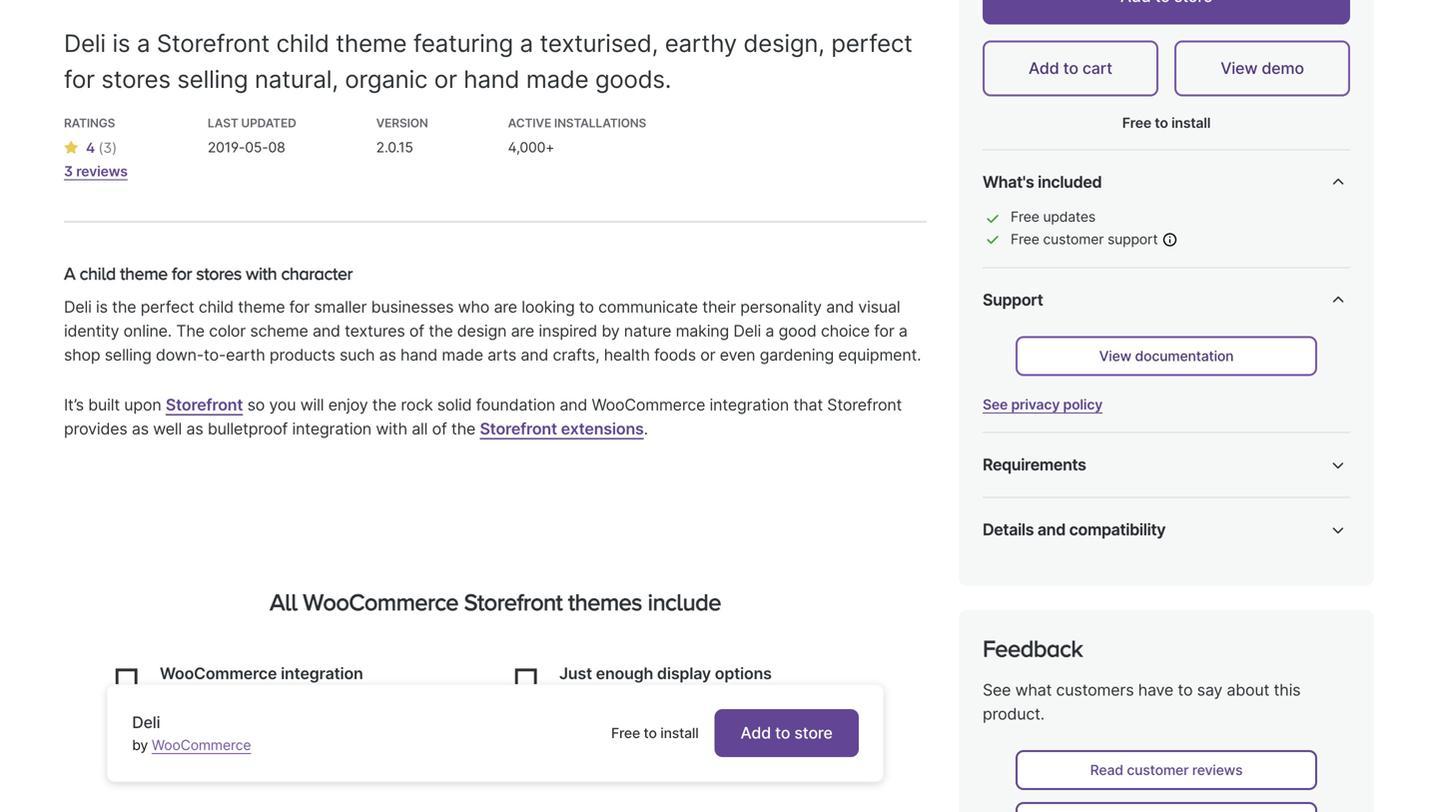 Task type: vqa. For each thing, say whether or not it's contained in the screenshot.
of within the so you will enjoy the rock solid foundation and WooCommerce integration that Storefront provides as well as bulletproof integration with all of the
yes



Task type: locate. For each thing, give the bounding box(es) containing it.
by
[[602, 321, 620, 341], [132, 737, 148, 754]]

0 horizontal spatial so
[[247, 395, 265, 415]]

view inside button
[[1221, 59, 1258, 78]]

display
[[657, 664, 711, 683]]

)
[[112, 139, 117, 156]]

2 horizontal spatial is
[[1039, 491, 1049, 508]]

0 horizontal spatial 05-
[[245, 139, 268, 156]]

view left demo
[[1221, 59, 1258, 78]]

version
[[376, 116, 428, 130], [983, 571, 1033, 588], [1212, 607, 1262, 624]]

1 vertical spatial 2019-
[[1123, 607, 1160, 624]]

made up active
[[526, 64, 589, 94]]

a inside the deli is a storefront child theme so requires storefront also be installed on your site.
[[1053, 491, 1060, 508]]

that
[[793, 395, 823, 415]]

is down requirements
[[1039, 491, 1049, 508]]

add to store
[[741, 723, 833, 743]]

integration down enjoy
[[292, 419, 372, 439]]

05- inside last updated 2019-05-08
[[245, 139, 268, 156]]

theme
[[336, 28, 407, 58], [120, 263, 168, 283], [238, 297, 285, 317], [1167, 491, 1209, 508]]

1 vertical spatial is
[[96, 297, 108, 317]]

in up add to store link
[[847, 688, 859, 707]]

0 vertical spatial chevron up image
[[1326, 170, 1350, 194]]

what's
[[983, 172, 1034, 192]]

0 horizontal spatial hand
[[401, 345, 438, 365]]

0 vertical spatial add
[[1029, 59, 1059, 78]]

1 vertical spatial hand
[[401, 345, 438, 365]]

deli for deli is a storefront child theme so requires storefront also be installed on your site.
[[1011, 491, 1035, 508]]

storefront down equipment.
[[827, 395, 902, 415]]

view demo button
[[1175, 41, 1350, 97]]

chevron up image
[[1326, 453, 1350, 477], [1326, 518, 1350, 542]]

your up tweaks
[[768, 688, 800, 707]]

2.0.15 down "organic"
[[376, 139, 413, 156]]

with for integration
[[329, 688, 360, 707]]

child inside the deli is a storefront child theme so requires storefront also be installed on your site.
[[1133, 491, 1164, 508]]

1 horizontal spatial stores
[[196, 263, 242, 283]]

customer for free
[[1043, 231, 1104, 248]]

your right on
[[1207, 512, 1236, 529]]

1 vertical spatial view
[[1099, 348, 1132, 365]]

1 horizontal spatial add
[[1029, 59, 1059, 78]]

as down the storefront link
[[186, 419, 203, 439]]

updates
[[1043, 208, 1096, 225]]

install down view demo button
[[1172, 115, 1211, 131]]

see privacy policy
[[983, 396, 1103, 413]]

add to cart link
[[983, 41, 1159, 97]]

selling
[[177, 64, 248, 94], [105, 345, 152, 365]]

0 vertical spatial chevron up image
[[1326, 453, 1350, 477]]

so up bulletproof
[[247, 395, 265, 415]]

4,000+
[[508, 139, 555, 156]]

documentation
[[1135, 348, 1234, 365]]

for
[[64, 64, 95, 94], [172, 263, 192, 283], [289, 297, 310, 317], [874, 321, 895, 341]]

made inside deli is the perfect child theme for smaller businesses who are looking to communicate their personality and visual identity online. the color scheme and textures of the design are inspired by nature making deli a good choice for a shop selling down-to-earth products such as hand made arts and crafts, health foods or even gardening equipment.
[[442, 345, 483, 365]]

05- down updated
[[245, 139, 268, 156]]

themes
[[568, 589, 642, 615]]

0 horizontal spatial your
[[699, 712, 732, 731]]

add to cart
[[1029, 59, 1113, 78]]

storefront inside deli is a storefront child theme featuring a texturised, earthy design, perfect for stores selling natural, organic or hand made goods.
[[157, 28, 270, 58]]

08
[[268, 139, 285, 156], [1183, 607, 1200, 624]]

integration up several
[[245, 688, 324, 707]]

color
[[209, 321, 246, 341]]

1 horizontal spatial 2.0.15
[[1123, 571, 1160, 588]]

integration down even
[[710, 395, 789, 415]]

is inside the deli is a storefront child theme so requires storefront also be installed on your site.
[[1039, 491, 1049, 508]]

1 vertical spatial so
[[1212, 491, 1228, 508]]

with inside woocommerce integration bulletproof integration with woocommerce core and several woocommerce extensions.
[[329, 688, 360, 707]]

deli inside the deli is a storefront child theme so requires storefront also be installed on your site.
[[1011, 491, 1035, 508]]

also
[[1080, 512, 1106, 529]]

so
[[247, 395, 265, 415], [1212, 491, 1228, 508]]

or down the making on the top
[[700, 345, 716, 365]]

a
[[137, 28, 150, 58], [520, 28, 533, 58], [766, 321, 774, 341], [899, 321, 908, 341], [1053, 491, 1060, 508], [864, 688, 872, 707]]

made inside deli is a storefront child theme featuring a texturised, earthy design, perfect for stores selling natural, organic or hand made goods.
[[526, 64, 589, 94]]

deli down bulletproof
[[132, 713, 160, 732]]

hand inside deli is the perfect child theme for smaller businesses who are looking to communicate their personality and visual identity online. the color scheme and textures of the design are inspired by nature making deli a good choice for a shop selling down-to-earth products such as hand made arts and crafts, health foods or even gardening equipment.
[[401, 345, 438, 365]]

0 horizontal spatial of
[[409, 321, 424, 341]]

1 horizontal spatial in
[[847, 688, 859, 707]]

theme up scheme
[[238, 297, 285, 317]]

0 horizontal spatial customer
[[1043, 231, 1104, 248]]

deli inside deli by woocommerce
[[132, 713, 160, 732]]

is up ratings at the top of page
[[112, 28, 130, 58]]

0 horizontal spatial as
[[132, 419, 149, 439]]

the up online.
[[112, 297, 136, 317]]

deli up identity
[[64, 297, 92, 317]]

0 horizontal spatial reviews
[[76, 163, 128, 180]]

integration down all
[[281, 664, 363, 683]]

2 chevron up image from the top
[[1326, 518, 1350, 542]]

storefront up natural,
[[157, 28, 270, 58]]

child inside deli is the perfect child theme for smaller businesses who are looking to communicate their personality and visual identity online. the color scheme and textures of the design are inspired by nature making deli a good choice for a shop selling down-to-earth products such as hand made arts and crafts, health foods or even gardening equipment.
[[199, 297, 234, 317]]

free down free updates
[[1011, 231, 1039, 248]]

for up the the
[[172, 263, 192, 283]]

1 horizontal spatial view
[[1221, 59, 1258, 78]]

and
[[826, 297, 854, 317], [313, 321, 340, 341], [521, 345, 548, 365], [560, 395, 587, 415], [1038, 520, 1066, 540], [685, 688, 713, 707], [197, 712, 225, 731], [637, 712, 664, 731]]

see
[[983, 396, 1008, 413], [983, 680, 1011, 699]]

0 horizontal spatial with
[[246, 263, 277, 283]]

customer right read
[[1127, 761, 1189, 778]]

perfect up online.
[[141, 297, 194, 317]]

add left cart
[[1029, 59, 1059, 78]]

child for featuring
[[276, 28, 329, 58]]

0 horizontal spatial selling
[[105, 345, 152, 365]]

selling down online.
[[105, 345, 152, 365]]

2019- up have
[[1123, 607, 1160, 624]]

0 vertical spatial child
[[276, 28, 329, 58]]

1 horizontal spatial is
[[112, 28, 130, 58]]

2019- down updated
[[208, 139, 245, 156]]

to
[[1063, 59, 1079, 78], [1155, 115, 1168, 131], [579, 297, 594, 317], [1178, 680, 1193, 699], [775, 723, 790, 743], [644, 725, 657, 742]]

down-
[[156, 345, 204, 365]]

3 reviews link
[[64, 161, 128, 181]]

a inside just enough display options change the look and feel of your store in a few clicks and see your tweaks in real- time.
[[864, 688, 872, 707]]

1 vertical spatial 3
[[64, 163, 73, 180]]

2 horizontal spatial version
[[1212, 607, 1262, 624]]

perfect right design,
[[831, 28, 913, 58]]

2 chevron up image from the top
[[1326, 288, 1350, 312]]

see for see what customers have to say about this product.
[[983, 680, 1011, 699]]

1 horizontal spatial your
[[768, 688, 800, 707]]

by up health at left top
[[602, 321, 620, 341]]

with for theme
[[246, 263, 277, 283]]

nature
[[624, 321, 671, 341]]

1 horizontal spatial selling
[[177, 64, 248, 94]]

08 left version history
[[1183, 607, 1200, 624]]

and up storefront extensions . at the left of page
[[560, 395, 587, 415]]

change
[[559, 688, 617, 707]]

customer for read
[[1127, 761, 1189, 778]]

design,
[[744, 28, 825, 58]]

privacy
[[1011, 396, 1060, 413]]

or inside deli is a storefront child theme featuring a texturised, earthy design, perfect for stores selling natural, organic or hand made goods.
[[434, 64, 457, 94]]

compatibility
[[1069, 520, 1166, 540]]

1 vertical spatial last
[[983, 607, 1011, 624]]

extra information image
[[1162, 232, 1178, 248]]

child up installed
[[1133, 491, 1164, 508]]

last for last update
[[983, 607, 1011, 624]]

on
[[1187, 512, 1204, 529]]

your down 'feel'
[[699, 712, 732, 731]]

0 horizontal spatial or
[[434, 64, 457, 94]]

by inside deli is the perfect child theme for smaller businesses who are looking to communicate their personality and visual identity online. the color scheme and textures of the design are inspired by nature making deli a good choice for a shop selling down-to-earth products such as hand made arts and crafts, health foods or even gardening equipment.
[[602, 321, 620, 341]]

textures
[[345, 321, 405, 341]]

have
[[1138, 680, 1174, 699]]

see inside see what customers have to say about this product.
[[983, 680, 1011, 699]]

the
[[112, 297, 136, 317], [429, 321, 453, 341], [372, 395, 397, 415], [451, 419, 476, 439], [621, 688, 645, 707]]

by left woocommerce link
[[132, 737, 148, 754]]

1 vertical spatial with
[[376, 419, 407, 439]]

about
[[1227, 680, 1270, 699]]

deli by woocommerce
[[132, 713, 251, 754]]

1 chevron up image from the top
[[1326, 453, 1350, 477]]

deli up even
[[734, 321, 761, 341]]

1 horizontal spatial or
[[700, 345, 716, 365]]

few
[[559, 712, 587, 731]]

as down upon
[[132, 419, 149, 439]]

last up category
[[983, 607, 1011, 624]]

deli up ratings at the top of page
[[64, 28, 106, 58]]

1 vertical spatial stores
[[196, 263, 242, 283]]

enjoy
[[328, 395, 368, 415]]

2 horizontal spatial your
[[1207, 512, 1236, 529]]

0 vertical spatial 3
[[103, 139, 112, 156]]

1 vertical spatial chevron up image
[[1326, 518, 1350, 542]]

are up arts
[[511, 321, 534, 341]]

0 horizontal spatial by
[[132, 737, 148, 754]]

see for see privacy policy
[[983, 396, 1008, 413]]

0 horizontal spatial 2019-
[[208, 139, 245, 156]]

and up woocommerce link
[[197, 712, 225, 731]]

as inside deli is the perfect child theme for smaller businesses who are looking to communicate their personality and visual identity online. the color scheme and textures of the design are inspired by nature making deli a good choice for a shop selling down-to-earth products such as hand made arts and crafts, health foods or even gardening equipment.
[[379, 345, 396, 365]]

0 vertical spatial selling
[[177, 64, 248, 94]]

version up the last update
[[983, 571, 1033, 588]]

chevron up image
[[1326, 170, 1350, 194], [1326, 288, 1350, 312]]

is for deli is the perfect child theme for smaller businesses who are looking to communicate their personality and visual identity online. the color scheme and textures of the design are inspired by nature making deli a good choice for a shop selling down-to-earth products such as hand made arts and crafts, health foods or even gardening equipment.
[[96, 297, 108, 317]]

2.0.15 up 2019-05-08
[[1123, 571, 1160, 588]]

support
[[1108, 231, 1158, 248]]

2 see from the top
[[983, 680, 1011, 699]]

active installations 4,000+
[[508, 116, 646, 156]]

customer down updates
[[1043, 231, 1104, 248]]

in
[[847, 688, 859, 707], [793, 712, 806, 731]]

scheme
[[250, 321, 308, 341]]

store right tweaks
[[794, 723, 833, 743]]

1 horizontal spatial child
[[276, 28, 329, 58]]

1 vertical spatial install
[[661, 725, 699, 742]]

1 horizontal spatial install
[[1172, 115, 1211, 131]]

2 horizontal spatial of
[[748, 688, 763, 707]]

of up tweaks
[[748, 688, 763, 707]]

0 vertical spatial of
[[409, 321, 424, 341]]

bulletproof
[[160, 688, 241, 707]]

for up equipment.
[[874, 321, 895, 341]]

08 down updated
[[268, 139, 285, 156]]

1 vertical spatial perfect
[[141, 297, 194, 317]]

0 horizontal spatial version
[[376, 116, 428, 130]]

chevron up image for support
[[1326, 288, 1350, 312]]

0 vertical spatial by
[[602, 321, 620, 341]]

2 horizontal spatial with
[[376, 419, 407, 439]]

add inside add to cart link
[[1029, 59, 1059, 78]]

0 vertical spatial store
[[805, 688, 842, 707]]

theme up on
[[1167, 491, 1209, 508]]

0 vertical spatial with
[[246, 263, 277, 283]]

0 vertical spatial view
[[1221, 59, 1258, 78]]

chevron up image for requirements
[[1326, 453, 1350, 477]]

shop
[[64, 345, 100, 365]]

2.0.15 inside version 2.0.15
[[376, 139, 413, 156]]

view up policy
[[1099, 348, 1132, 365]]

1 chevron up image from the top
[[1326, 170, 1350, 194]]

1 horizontal spatial with
[[329, 688, 360, 707]]

are right who
[[494, 297, 517, 317]]

several
[[229, 712, 282, 731]]

selling inside deli is the perfect child theme for smaller businesses who are looking to communicate their personality and visual identity online. the color scheme and textures of the design are inspired by nature making deli a good choice for a shop selling down-to-earth products such as hand made arts and crafts, health foods or even gardening equipment.
[[105, 345, 152, 365]]

site.
[[1240, 512, 1266, 529]]

reviews down say at bottom
[[1192, 761, 1243, 778]]

0 vertical spatial made
[[526, 64, 589, 94]]

real-
[[811, 712, 845, 731]]

1 horizontal spatial 2019-
[[1123, 607, 1160, 624]]

as down textures
[[379, 345, 396, 365]]

the down enough
[[621, 688, 645, 707]]

see left privacy in the right of the page
[[983, 396, 1008, 413]]

1 vertical spatial of
[[432, 419, 447, 439]]

version left history
[[1212, 607, 1262, 624]]

integration
[[710, 395, 789, 415], [292, 419, 372, 439], [281, 664, 363, 683], [245, 688, 324, 707]]

theme for texturised,
[[336, 28, 407, 58]]

arts
[[488, 345, 516, 365]]

last left updated
[[208, 116, 238, 130]]

or down featuring
[[434, 64, 457, 94]]

0 vertical spatial so
[[247, 395, 265, 415]]

theme inside deli is the perfect child theme for smaller businesses who are looking to communicate their personality and visual identity online. the color scheme and textures of the design are inspired by nature making deli a good choice for a shop selling down-to-earth products such as hand made arts and crafts, health foods or even gardening equipment.
[[238, 297, 285, 317]]

made down design
[[442, 345, 483, 365]]

free customer support
[[1011, 231, 1158, 248]]

1 horizontal spatial last
[[983, 607, 1011, 624]]

1 horizontal spatial so
[[1212, 491, 1228, 508]]

stores
[[101, 64, 171, 94], [196, 263, 242, 283]]

0 horizontal spatial made
[[442, 345, 483, 365]]

in left real-
[[793, 712, 806, 731]]

last inside last updated 2019-05-08
[[208, 116, 238, 130]]

hand down featuring
[[464, 64, 520, 94]]

2 horizontal spatial child
[[1133, 491, 1164, 508]]

well
[[153, 419, 182, 439]]

woocommerce inside deli by woocommerce
[[152, 737, 251, 754]]

0 vertical spatial your
[[1207, 512, 1236, 529]]

1 vertical spatial add
[[741, 723, 771, 743]]

theme inside deli is a storefront child theme featuring a texturised, earthy design, perfect for stores selling natural, organic or hand made goods.
[[336, 28, 407, 58]]

stores up ratings at the top of page
[[101, 64, 171, 94]]

install
[[1172, 115, 1211, 131], [661, 725, 699, 742]]

0 horizontal spatial is
[[96, 297, 108, 317]]

child
[[276, 28, 329, 58], [199, 297, 234, 317], [1133, 491, 1164, 508]]

0 horizontal spatial view
[[1099, 348, 1132, 365]]

0 vertical spatial version
[[376, 116, 428, 130]]

install down look
[[661, 725, 699, 742]]

hand down businesses
[[401, 345, 438, 365]]

1 vertical spatial are
[[511, 321, 534, 341]]

theme inside the deli is a storefront child theme so requires storefront also be installed on your site.
[[1167, 491, 1209, 508]]

add inside add to store link
[[741, 723, 771, 743]]

and down "display" on the left
[[685, 688, 713, 707]]

1 horizontal spatial version
[[983, 571, 1033, 588]]

0 horizontal spatial child
[[199, 297, 234, 317]]

stores up 'color'
[[196, 263, 242, 283]]

1 horizontal spatial reviews
[[1192, 761, 1243, 778]]

version down "organic"
[[376, 116, 428, 130]]

0 vertical spatial customer
[[1043, 231, 1104, 248]]

1 vertical spatial by
[[132, 737, 148, 754]]

of inside deli is the perfect child theme for smaller businesses who are looking to communicate their personality and visual identity online. the color scheme and textures of the design are inspired by nature making deli a good choice for a shop selling down-to-earth products such as hand made arts and crafts, health foods or even gardening equipment.
[[409, 321, 424, 341]]

1 vertical spatial 08
[[1183, 607, 1200, 624]]

1 vertical spatial 2.0.15
[[1123, 571, 1160, 588]]

of inside just enough display options change the look and feel of your store in a few clicks and see your tweaks in real- time.
[[748, 688, 763, 707]]

1 vertical spatial version
[[983, 571, 1033, 588]]

1 vertical spatial in
[[793, 712, 806, 731]]

or inside deli is the perfect child theme for smaller businesses who are looking to communicate their personality and visual identity online. the color scheme and textures of the design are inspired by nature making deli a good choice for a shop selling down-to-earth products such as hand made arts and crafts, health foods or even gardening equipment.
[[700, 345, 716, 365]]

child inside deli is a storefront child theme featuring a texturised, earthy design, perfect for stores selling natural, organic or hand made goods.
[[276, 28, 329, 58]]

so left requires
[[1212, 491, 1228, 508]]

0 horizontal spatial in
[[793, 712, 806, 731]]

0 horizontal spatial stores
[[101, 64, 171, 94]]

version 2.0.15
[[376, 116, 428, 156]]

for up ratings at the top of page
[[64, 64, 95, 94]]

core
[[160, 712, 193, 731]]

is inside deli is a storefront child theme featuring a texturised, earthy design, perfect for stores selling natural, organic or hand made goods.
[[112, 28, 130, 58]]

reviews down '4 ( 3 )'
[[76, 163, 128, 180]]

of down businesses
[[409, 321, 424, 341]]

communicate
[[598, 297, 698, 317]]

0 horizontal spatial perfect
[[141, 297, 194, 317]]

1 vertical spatial customer
[[1127, 761, 1189, 778]]

0 vertical spatial install
[[1172, 115, 1211, 131]]

selling up last updated 2019-05-08
[[177, 64, 248, 94]]

0 vertical spatial see
[[983, 396, 1008, 413]]

deli up details
[[1011, 491, 1035, 508]]

1 vertical spatial chevron up image
[[1326, 288, 1350, 312]]

child up natural,
[[276, 28, 329, 58]]

is up identity
[[96, 297, 108, 317]]

deli inside deli is a storefront child theme featuring a texturised, earthy design, perfect for stores selling natural, organic or hand made goods.
[[64, 28, 106, 58]]

so you will enjoy the rock solid foundation and woocommerce integration that storefront provides as well as bulletproof integration with all of the
[[64, 395, 902, 439]]

is inside deli is the perfect child theme for smaller businesses who are looking to communicate their personality and visual identity online. the color scheme and textures of the design are inspired by nature making deli a good choice for a shop selling down-to-earth products such as hand made arts and crafts, health foods or even gardening equipment.
[[96, 297, 108, 317]]

add down 'feel'
[[741, 723, 771, 743]]

version for version 2.0.15
[[376, 116, 428, 130]]

0 vertical spatial 2.0.15
[[376, 139, 413, 156]]

1 see from the top
[[983, 396, 1008, 413]]

deli for deli is a storefront child theme featuring a texturised, earthy design, perfect for stores selling natural, organic or hand made goods.
[[64, 28, 106, 58]]

see up countries
[[983, 680, 1011, 699]]

natural,
[[255, 64, 338, 94]]

the
[[176, 321, 205, 341]]

what
[[1015, 680, 1052, 699]]

texturised,
[[540, 28, 658, 58]]

1 horizontal spatial of
[[432, 419, 447, 439]]

all
[[412, 419, 428, 439]]

gardening
[[760, 345, 834, 365]]

child up 'color'
[[199, 297, 234, 317]]

05- up have
[[1160, 607, 1183, 624]]

0 vertical spatial is
[[112, 28, 130, 58]]

0 vertical spatial perfect
[[831, 28, 913, 58]]

chevron up image for what's included
[[1326, 170, 1350, 194]]

1 horizontal spatial made
[[526, 64, 589, 94]]

for inside deli is a storefront child theme featuring a texturised, earthy design, perfect for stores selling natural, organic or hand made goods.
[[64, 64, 95, 94]]



Task type: describe. For each thing, give the bounding box(es) containing it.
solid
[[437, 395, 472, 415]]

see privacy policy link
[[983, 396, 1103, 413]]

equipment.
[[838, 345, 921, 365]]

just enough display options change the look and feel of your store in a few clicks and see your tweaks in real- time.
[[559, 664, 872, 755]]

crafts,
[[553, 345, 600, 365]]

smaller
[[314, 297, 367, 317]]

woocommerce link
[[152, 737, 251, 754]]

tweaks
[[736, 712, 789, 731]]

read customer reviews
[[1090, 761, 1243, 778]]

08 inside last updated 2019-05-08
[[268, 139, 285, 156]]

looking
[[522, 297, 575, 317]]

child for so
[[1133, 491, 1164, 508]]

requires
[[1231, 491, 1283, 508]]

clicks
[[591, 712, 632, 731]]

customers
[[1056, 680, 1134, 699]]

deli is a storefront child theme so requires storefront also be installed on your site.
[[1011, 491, 1283, 529]]

cart
[[1083, 59, 1113, 78]]

selling inside deli is a storefront child theme featuring a texturised, earthy design, perfect for stores selling natural, organic or hand made goods.
[[177, 64, 248, 94]]

1 vertical spatial reviews
[[1192, 761, 1243, 778]]

free down what's
[[1011, 208, 1039, 225]]

0 vertical spatial in
[[847, 688, 859, 707]]

by inside deli by woocommerce
[[132, 737, 148, 754]]

last updated 2019-05-08
[[208, 116, 296, 156]]

and inside so you will enjoy the rock solid foundation and woocommerce integration that storefront provides as well as bulletproof integration with all of the
[[560, 395, 587, 415]]

2019- inside last updated 2019-05-08
[[208, 139, 245, 156]]

hand inside deli is a storefront child theme featuring a texturised, earthy design, perfect for stores selling natural, organic or hand made goods.
[[464, 64, 520, 94]]

add for add to cart
[[1029, 59, 1059, 78]]

details
[[983, 520, 1034, 540]]

provides
[[64, 419, 127, 439]]

support
[[983, 290, 1043, 310]]

add to store link
[[715, 709, 859, 757]]

version for version history
[[1212, 607, 1262, 624]]

all
[[270, 589, 297, 615]]

theme right a child
[[120, 263, 168, 283]]

3 reviews
[[64, 163, 128, 180]]

goods.
[[595, 64, 671, 94]]

view for view documentation
[[1099, 348, 1132, 365]]

storefront up well
[[166, 395, 243, 415]]

to inside see what customers have to say about this product.
[[1178, 680, 1193, 699]]

enough
[[596, 664, 653, 683]]

policy
[[1063, 396, 1103, 413]]

storefront left themes at bottom left
[[464, 589, 563, 615]]

and up "choice"
[[826, 297, 854, 317]]

read customer reviews link
[[1016, 750, 1317, 790]]

foods
[[654, 345, 696, 365]]

free down add to cart link
[[1122, 115, 1152, 131]]

so inside so you will enjoy the rock solid foundation and woocommerce integration that storefront provides as well as bulletproof integration with all of the
[[247, 395, 265, 415]]

requirements
[[983, 455, 1086, 475]]

to inside deli is the perfect child theme for smaller businesses who are looking to communicate their personality and visual identity online. the color scheme and textures of the design are inspired by nature making deli a good choice for a shop selling down-to-earth products such as hand made arts and crafts, health foods or even gardening equipment.
[[579, 297, 594, 317]]

it's built upon storefront
[[64, 395, 243, 415]]

so inside the deli is a storefront child theme so requires storefront also be installed on your site.
[[1212, 491, 1228, 508]]

inspired
[[539, 321, 597, 341]]

1 horizontal spatial 3
[[103, 139, 112, 156]]

see what customers have to say about this product.
[[983, 680, 1301, 723]]

1 vertical spatial store
[[794, 723, 833, 743]]

upon
[[124, 395, 161, 415]]

the down businesses
[[429, 321, 453, 341]]

and inside woocommerce integration bulletproof integration with woocommerce core and several woocommerce extensions.
[[197, 712, 225, 731]]

you
[[269, 395, 296, 415]]

online.
[[124, 321, 172, 341]]

1 horizontal spatial as
[[186, 419, 203, 439]]

visual
[[858, 297, 900, 317]]

be
[[1110, 512, 1126, 529]]

0 horizontal spatial install
[[661, 725, 699, 742]]

health
[[604, 345, 650, 365]]

who
[[458, 297, 490, 317]]

(
[[98, 139, 103, 156]]

updated
[[241, 116, 296, 130]]

foundation
[[476, 395, 555, 415]]

for up scheme
[[289, 297, 310, 317]]

and down look
[[637, 712, 664, 731]]

businesses
[[371, 297, 454, 317]]

options
[[715, 664, 772, 683]]

organic
[[345, 64, 428, 94]]

the left "rock"
[[372, 395, 397, 415]]

4
[[86, 139, 95, 156]]

store inside just enough display options change the look and feel of your store in a few clicks and see your tweaks in real- time.
[[805, 688, 842, 707]]

free updates
[[1011, 208, 1096, 225]]

and down smaller
[[313, 321, 340, 341]]

last for last updated 2019-05-08
[[208, 116, 238, 130]]

1 vertical spatial your
[[768, 688, 800, 707]]

storefront inside so you will enjoy the rock solid foundation and woocommerce integration that storefront provides as well as bulletproof integration with all of the
[[827, 395, 902, 415]]

and right arts
[[521, 345, 548, 365]]

with inside so you will enjoy the rock solid foundation and woocommerce integration that storefront provides as well as bulletproof integration with all of the
[[376, 419, 407, 439]]

is for deli is a storefront child theme so requires storefront also be installed on your site.
[[1039, 491, 1049, 508]]

active
[[508, 116, 551, 130]]

last update
[[983, 607, 1061, 624]]

view demo
[[1221, 59, 1304, 78]]

1 horizontal spatial 05-
[[1160, 607, 1183, 624]]

view for view demo
[[1221, 59, 1258, 78]]

extensions
[[561, 419, 644, 439]]

stores inside deli is a storefront child theme featuring a texturised, earthy design, perfect for stores selling natural, organic or hand made goods.
[[101, 64, 171, 94]]

2 vertical spatial your
[[699, 712, 732, 731]]

will
[[300, 395, 324, 415]]

woocommerce inside so you will enjoy the rock solid foundation and woocommerce integration that storefront provides as well as bulletproof integration with all of the
[[592, 395, 705, 415]]

just
[[559, 664, 592, 683]]

time.
[[559, 736, 596, 755]]

countries
[[983, 700, 1048, 717]]

include
[[648, 589, 721, 615]]

add for add to store
[[741, 723, 771, 743]]

storefront up also
[[1064, 491, 1129, 508]]

featuring
[[413, 28, 513, 58]]

free right time.
[[611, 725, 640, 742]]

deli is a storefront child theme featuring a texturised, earthy design, perfect for stores selling natural, organic or hand made goods.
[[64, 28, 913, 94]]

chevron up image for details and compatibility
[[1326, 518, 1350, 542]]

feel
[[717, 688, 744, 707]]

0 horizontal spatial 3
[[64, 163, 73, 180]]

perfect inside deli is a storefront child theme featuring a texturised, earthy design, perfect for stores selling natural, organic or hand made goods.
[[831, 28, 913, 58]]

this
[[1274, 680, 1301, 699]]

version history
[[1212, 607, 1312, 624]]

of inside so you will enjoy the rock solid foundation and woocommerce integration that storefront provides as well as bulletproof integration with all of the
[[432, 419, 447, 439]]

perfect inside deli is the perfect child theme for smaller businesses who are looking to communicate their personality and visual identity online. the color scheme and textures of the design are inspired by nature making deli a good choice for a shop selling down-to-earth products such as hand made arts and crafts, health foods or even gardening equipment.
[[141, 297, 194, 317]]

theme for businesses
[[238, 297, 285, 317]]

0 vertical spatial free to install
[[1122, 115, 1211, 131]]

version history link
[[1212, 607, 1312, 624]]

the inside just enough display options change the look and feel of your store in a few clicks and see your tweaks in real- time.
[[621, 688, 645, 707]]

view documentation
[[1099, 348, 1234, 365]]

deli is the perfect child theme for smaller businesses who are looking to communicate their personality and visual identity online. the color scheme and textures of the design are inspired by nature making deli a good choice for a shop selling down-to-earth products such as hand made arts and crafts, health foods or even gardening equipment.
[[64, 297, 921, 365]]

version for version
[[983, 571, 1033, 588]]

what's included
[[983, 172, 1102, 192]]

it's
[[64, 395, 84, 415]]

theme for storefront
[[1167, 491, 1209, 508]]

such
[[340, 345, 375, 365]]

read
[[1090, 761, 1124, 778]]

1 horizontal spatial 08
[[1183, 607, 1200, 624]]

their
[[702, 297, 736, 317]]

your inside the deli is a storefront child theme so requires storefront also be installed on your site.
[[1207, 512, 1236, 529]]

0 vertical spatial are
[[494, 297, 517, 317]]

storefront extensions link
[[480, 419, 644, 439]]

deli for deli is the perfect child theme for smaller businesses who are looking to communicate their personality and visual identity online. the color scheme and textures of the design are inspired by nature making deli a good choice for a shop selling down-to-earth products such as hand made arts and crafts, health foods or even gardening equipment.
[[64, 297, 92, 317]]

storefront left also
[[1011, 512, 1076, 529]]

storefront down foundation
[[480, 419, 557, 439]]

0 horizontal spatial free to install
[[611, 725, 699, 742]]

the down solid
[[451, 419, 476, 439]]

rock
[[401, 395, 433, 415]]

product.
[[983, 704, 1045, 723]]

is for deli is a storefront child theme featuring a texturised, earthy design, perfect for stores selling natural, organic or hand made goods.
[[112, 28, 130, 58]]

personality
[[740, 297, 822, 317]]

and left also
[[1038, 520, 1066, 540]]

child for for
[[199, 297, 234, 317]]

view documentation link
[[1016, 336, 1317, 376]]

category
[[983, 644, 1044, 661]]

bulletproof
[[208, 419, 288, 439]]



